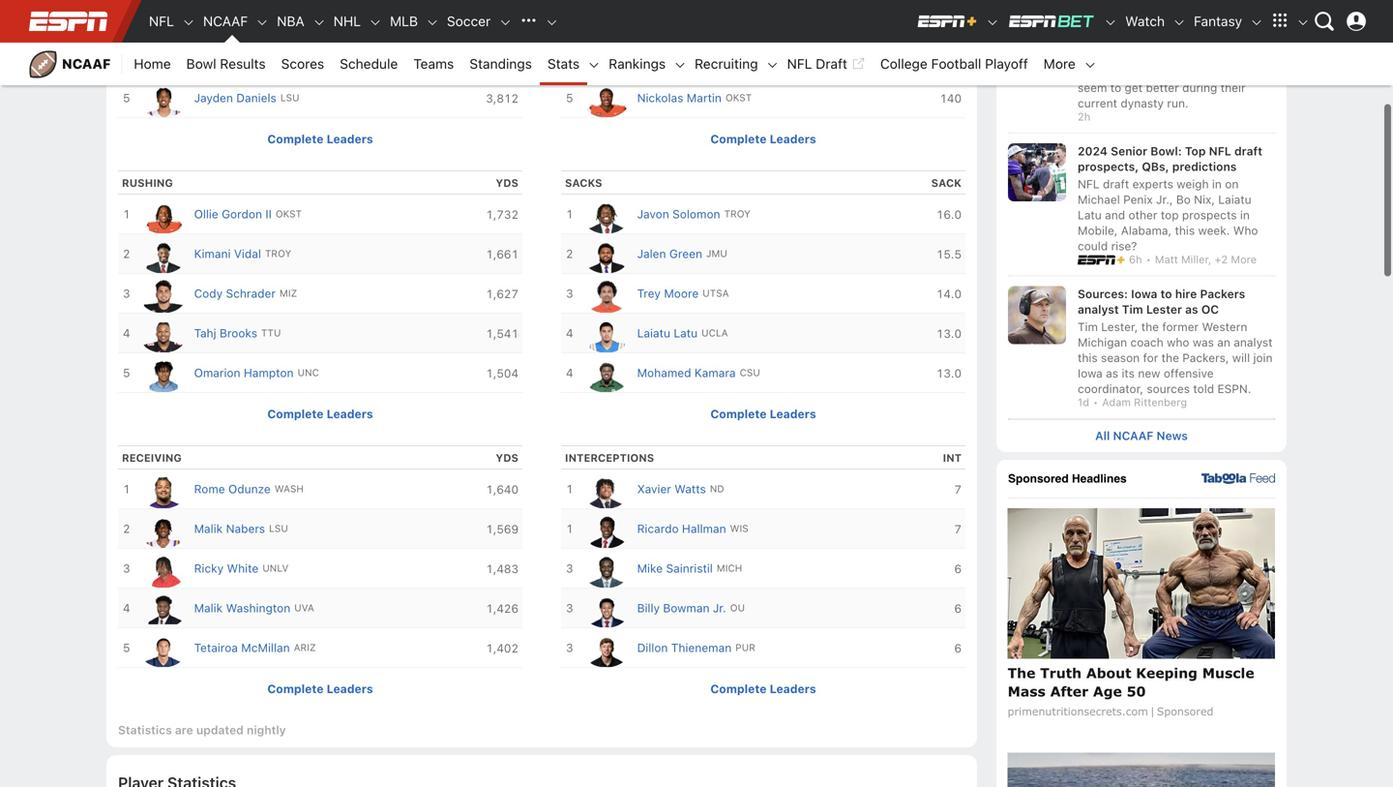 Task type: vqa. For each thing, say whether or not it's contained in the screenshot.
''A different look in his eye': Ravens' Lamar Jackson ready for playoff proving ground'
no



Task type: locate. For each thing, give the bounding box(es) containing it.
1 vertical spatial yds
[[496, 452, 519, 464]]

1 vertical spatial how
[[1078, 65, 1101, 79]]

rise?
[[1112, 239, 1138, 253]]

kimani vidal link
[[140, 234, 261, 273]]

ollie gordon ii image
[[140, 200, 186, 234]]

mlb link
[[382, 0, 426, 43]]

moore
[[664, 287, 699, 300]]

draft
[[816, 56, 848, 72]]

ricardo
[[638, 522, 679, 536]]

okst for ollie gordon ii
[[276, 208, 302, 219]]

crew
[[1187, 50, 1213, 63]]

0 vertical spatial troy
[[725, 208, 751, 219]]

0 horizontal spatial okst
[[276, 208, 302, 219]]

hampton
[[244, 366, 294, 380]]

0 horizontal spatial tim
[[1078, 320, 1099, 334]]

complete leaders for javon solomon
[[711, 407, 817, 421]]

0 vertical spatial this
[[1176, 224, 1196, 237]]

1 vertical spatial draft
[[1104, 177, 1130, 191]]

draft up on
[[1235, 144, 1263, 158]]

1 vertical spatial and
[[1106, 208, 1126, 222]]

0 vertical spatial jr.
[[689, 51, 702, 65]]

sources: iowa to hire packers analyst tim lester as oc image
[[1009, 286, 1067, 344]]

1 vertical spatial sponsored
[[1158, 705, 1214, 718]]

144
[[940, 12, 962, 26]]

1 for kimani
[[123, 207, 130, 221]]

yds up 1,732 on the top left
[[496, 177, 519, 189]]

ttu
[[261, 327, 281, 339]]

laiatu inside 2024 senior bowl: top nfl draft prospects, qbs, predictions nfl draft experts weigh in on michael penix jr., bo nix, laiatu latu and other top prospects in mobile, alabama, this week. who could rise?
[[1219, 193, 1252, 206]]

laiatu
[[1219, 193, 1252, 206], [638, 326, 671, 340]]

okst
[[726, 92, 752, 103], [276, 208, 302, 219]]

malik washington image
[[140, 594, 186, 628]]

nfl up michael on the top of page
[[1078, 177, 1100, 191]]

how up "his"
[[1175, 17, 1198, 30]]

5 left omarion hampton image
[[123, 366, 130, 380]]

nfl left nfl icon
[[149, 13, 174, 29]]

0 vertical spatial and
[[1144, 50, 1164, 63]]

how
[[1175, 17, 1198, 30], [1078, 65, 1101, 79]]

1 vertical spatial latu
[[674, 326, 698, 340]]

sack
[[932, 177, 962, 189]]

3 for mike sainristil
[[566, 562, 574, 575]]

0 horizontal spatial iowa
[[1078, 367, 1103, 380]]

1 left xavier watts icon
[[566, 482, 574, 496]]

ncaaf right all
[[1114, 429, 1154, 442]]

on
[[1226, 177, 1239, 191]]

espn more sports home page image
[[514, 7, 543, 36]]

4 left tahj brooks image
[[123, 326, 130, 340]]

sponsored inside the truth about keeping muscle mass after age 50 primenutritionsecrets.com | sponsored
[[1158, 705, 1214, 718]]

join
[[1254, 351, 1273, 365]]

1 malik from the top
[[194, 522, 223, 536]]

wash
[[275, 483, 304, 494]]

1 vertical spatial this
[[1078, 351, 1098, 365]]

in up 'who'
[[1241, 208, 1251, 222]]

chiefs up during on the top
[[1193, 65, 1227, 79]]

complete leaders link for javon solomon
[[711, 407, 817, 421]]

5 left jayden daniels image
[[123, 91, 130, 105]]

1 vertical spatial 13.0
[[937, 367, 962, 380]]

4 for laiatu latu
[[566, 326, 574, 340]]

adam
[[1103, 396, 1132, 409]]

ncaaf image
[[256, 16, 269, 29]]

2 yds from the top
[[496, 452, 519, 464]]

schrader
[[226, 287, 276, 300]]

0 vertical spatial 13.0
[[937, 327, 962, 340]]

the truth about keeping muscle mass after age 50 primenutritionsecrets.com | sponsored
[[1008, 665, 1255, 718]]

results
[[220, 56, 266, 72]]

3 left cody schrader icon on the top of the page
[[123, 287, 130, 300]]

1 horizontal spatial jr.
[[713, 601, 727, 615]]

receiving
[[122, 452, 182, 464]]

0 vertical spatial to
[[1131, 32, 1143, 46]]

complete leaders link down ariz at the left of page
[[268, 682, 373, 696]]

this down top
[[1176, 224, 1196, 237]]

mich
[[717, 563, 743, 574]]

jr. left the "ou"
[[713, 601, 727, 615]]

1 7 from the top
[[955, 483, 962, 496]]

1 horizontal spatial sponsored
[[1158, 705, 1214, 718]]

leaders for ollie gordon ii
[[327, 407, 373, 421]]

2 vertical spatial to
[[1161, 287, 1173, 301]]

complete leaders link down csu
[[711, 407, 817, 421]]

mike sainristil image
[[583, 554, 630, 588]]

0 vertical spatial draft
[[1235, 144, 1263, 158]]

1 horizontal spatial and
[[1144, 50, 1164, 63]]

1 vertical spatial chiefs
[[1193, 65, 1227, 79]]

ncaaf news element
[[1013, 0, 1276, 6]]

leaders for rome odunze
[[327, 682, 373, 696]]

laiatu down on
[[1219, 193, 1252, 206]]

4 left the mohamed kamara 'icon'
[[566, 366, 574, 380]]

okst right martin in the top of the page
[[726, 92, 752, 103]]

3 6 from the top
[[955, 642, 962, 655]]

0 horizontal spatial to
[[1111, 81, 1122, 94]]

1 vertical spatial jr.
[[713, 601, 727, 615]]

1,569
[[486, 522, 519, 536]]

0 vertical spatial ncaaf
[[203, 13, 248, 29]]

to down explains
[[1131, 32, 1143, 46]]

washington
[[226, 601, 291, 615]]

3 left dillon thieneman image
[[566, 641, 574, 655]]

complete leaders down pur
[[711, 682, 817, 696]]

1 left ricardo hallman image
[[566, 522, 574, 536]]

4 left malik washington image
[[123, 601, 130, 615]]

laiatu down trey in the top of the page
[[638, 326, 671, 340]]

0 vertical spatial in
[[1213, 177, 1223, 191]]

espn plus image
[[987, 16, 1000, 29]]

complete leaders down unc
[[268, 407, 373, 421]]

5 left tetairoa mcmillan 'icon'
[[123, 641, 130, 655]]

nba link
[[269, 0, 312, 43]]

1 vertical spatial tim
[[1078, 320, 1099, 334]]

3 left mike sainristil icon
[[566, 562, 574, 575]]

1 vertical spatial iowa
[[1078, 367, 1103, 380]]

complete leaders down ariz at the left of page
[[268, 682, 373, 696]]

trey moore
[[638, 287, 699, 300]]

brooks
[[220, 326, 257, 340]]

all
[[1096, 429, 1111, 442]]

0 vertical spatial okst
[[726, 92, 752, 103]]

more espn image
[[1297, 16, 1311, 29]]

complete leaders for ollie gordon ii
[[268, 407, 373, 421]]

hire
[[1176, 287, 1198, 301]]

complete
[[268, 132, 324, 146], [711, 132, 767, 146], [268, 407, 324, 421], [711, 407, 767, 421], [268, 682, 324, 696], [711, 682, 767, 696]]

5 for omarion hampton
[[123, 366, 130, 380]]

0 vertical spatial 6
[[955, 562, 962, 576]]

tim lester, the former western michigan coach who was an analyst this season for the packers, will join iowa as its new offensive coordinator, sources told espn. element
[[1078, 317, 1276, 397]]

carson beck image
[[140, 4, 186, 38]]

1 horizontal spatial to
[[1131, 32, 1143, 46]]

get down explains
[[1146, 32, 1165, 46]]

|
[[1151, 705, 1156, 718]]

this inside 2024 senior bowl: top nfl draft prospects, qbs, predictions nfl draft experts weigh in on michael penix jr., bo nix, laiatu latu and other top prospects in mobile, alabama, this week. who could rise?
[[1176, 224, 1196, 237]]

troy right solomon in the top of the page
[[725, 208, 751, 219]]

13.0 for kamara
[[937, 367, 962, 380]]

0 vertical spatial better
[[1168, 32, 1203, 46]]

chiefs up discuss
[[1223, 17, 1259, 30]]

3 for ricky white
[[123, 562, 130, 575]]

mcafee down continue
[[1099, 50, 1141, 63]]

jr.
[[689, 51, 702, 65], [713, 601, 727, 615]]

1 vertical spatial troy
[[265, 248, 292, 259]]

0 vertical spatial how
[[1175, 17, 1198, 30]]

2 left "kimani vidal" image
[[123, 247, 130, 261]]

soccer image
[[499, 16, 512, 29]]

1,732
[[486, 208, 519, 221]]

and inside mcafee explains how the chiefs continue to get better pat mcafee and his crew discuss how the kansas city chiefs only seem to get better during their current dynasty run. 2h
[[1144, 50, 1164, 63]]

3 for dillon thieneman
[[566, 641, 574, 655]]

complete down unc
[[268, 407, 324, 421]]

2 vertical spatial 6
[[955, 642, 962, 655]]

the down who on the right top of the page
[[1162, 351, 1180, 365]]

0 horizontal spatial analyst
[[1078, 303, 1120, 316]]

michigan
[[1078, 336, 1128, 349]]

espn+ image
[[917, 14, 979, 29]]

this down the michigan
[[1078, 351, 1098, 365]]

0 horizontal spatial this
[[1078, 351, 1098, 365]]

tetairoa mcmillan link
[[140, 628, 290, 667]]

sponsored left headlines
[[1009, 472, 1069, 486]]

2 7 from the top
[[955, 522, 962, 536]]

1 left rome odunze icon
[[123, 482, 130, 496]]

jr. right rankings image
[[689, 51, 702, 65]]

1,426
[[486, 602, 519, 615]]

and down michael on the top of page
[[1106, 208, 1126, 222]]

1 vertical spatial get
[[1125, 81, 1143, 94]]

1 vertical spatial lsu
[[269, 523, 288, 534]]

2024 senior bowl: top nfl draft prospects, qbs, predictions nfl draft experts weigh in on michael penix jr., bo nix, laiatu latu and other top prospects in mobile, alabama, this week. who could rise?
[[1078, 144, 1263, 253]]

0 vertical spatial chiefs
[[1223, 17, 1259, 30]]

1 vertical spatial mcafee
[[1099, 50, 1141, 63]]

malik down the ricky at the bottom
[[194, 601, 223, 615]]

tetairoa mcmillan image
[[140, 633, 186, 667]]

2024
[[1078, 144, 1108, 158]]

analyst down the sources:
[[1078, 303, 1120, 316]]

2 horizontal spatial to
[[1161, 287, 1173, 301]]

complete leaders down csu
[[711, 407, 817, 421]]

1 13.0 from the top
[[937, 327, 962, 340]]

packers,
[[1183, 351, 1230, 365]]

1 horizontal spatial latu
[[1078, 208, 1102, 222]]

1 down sacks
[[566, 207, 574, 221]]

0 vertical spatial laiatu
[[1219, 193, 1252, 206]]

1 vertical spatial malik
[[194, 601, 223, 615]]

college football playoff link
[[873, 43, 1037, 85]]

2024 senior bowl: top nfl draft prospects, qbs, predictions image
[[1009, 143, 1067, 201]]

4 left laiatu latu image
[[566, 326, 574, 340]]

rankings image
[[674, 58, 687, 72]]

nhl
[[334, 13, 361, 29]]

int
[[943, 452, 962, 464]]

scores
[[281, 56, 324, 72]]

rome
[[194, 482, 225, 496]]

tim up lester,
[[1123, 303, 1144, 316]]

1 horizontal spatial okst
[[726, 92, 752, 103]]

updated
[[196, 723, 244, 737]]

cody schrader image
[[140, 279, 186, 313]]

2 13.0 from the top
[[937, 367, 962, 380]]

nickolas martin image
[[583, 83, 630, 118]]

stats
[[548, 56, 580, 72]]

complete leaders link for xavier watts
[[711, 682, 817, 696]]

4 left stats icon
[[566, 51, 574, 65]]

4 for mohamed kamara
[[566, 366, 574, 380]]

michael
[[1078, 193, 1121, 206]]

5 for nickolas martin
[[566, 91, 574, 105]]

0 vertical spatial malik
[[194, 522, 223, 536]]

latu up mobile,
[[1078, 208, 1102, 222]]

1 vertical spatial ncaaf
[[62, 56, 111, 72]]

1 horizontal spatial how
[[1175, 17, 1198, 30]]

3 left billy bowman jr. image
[[566, 601, 574, 615]]

watch
[[1126, 13, 1166, 29]]

nfl draft link
[[780, 43, 873, 85]]

watch image
[[1173, 16, 1187, 29]]

as up coordinator,
[[1107, 367, 1119, 380]]

leaders for xavier watts
[[770, 682, 817, 696]]

0 vertical spatial lsu
[[281, 92, 300, 103]]

ricardo hallman link
[[583, 509, 727, 548]]

complete leaders link down martin in the top of the page
[[711, 132, 817, 146]]

1 vertical spatial 6
[[955, 602, 962, 615]]

complete down csu
[[711, 407, 767, 421]]

top
[[1186, 144, 1207, 158]]

1 vertical spatial laiatu
[[638, 326, 671, 340]]

malik left nabers on the bottom of the page
[[194, 522, 223, 536]]

1 horizontal spatial analyst
[[1235, 336, 1273, 349]]

2 6 from the top
[[955, 602, 962, 615]]

cody schrader
[[194, 287, 276, 300]]

1 vertical spatial more
[[1232, 253, 1258, 266]]

laiatu latu link
[[583, 314, 698, 353]]

1 horizontal spatial ncaaf
[[203, 13, 248, 29]]

mj tafisi jr. image
[[583, 44, 630, 78]]

lsu right nabers on the bottom of the page
[[269, 523, 288, 534]]

1 horizontal spatial more
[[1232, 253, 1258, 266]]

miller,
[[1182, 253, 1212, 266]]

nfl draft experts weigh in on michael penix jr., bo nix, laiatu latu and other top prospects in mobile, alabama, this week. who could rise? element
[[1078, 174, 1276, 254]]

mlb image
[[426, 16, 439, 29]]

1 horizontal spatial tim
[[1123, 303, 1144, 316]]

0 vertical spatial get
[[1146, 32, 1165, 46]]

0 vertical spatial 7
[[955, 483, 962, 496]]

analyst
[[1078, 303, 1120, 316], [1235, 336, 1273, 349]]

troy for javon solomon
[[725, 208, 751, 219]]

and up kansas
[[1144, 50, 1164, 63]]

dillon thieneman image
[[583, 633, 630, 667]]

2 left malik nabers icon
[[123, 522, 130, 536]]

0 horizontal spatial draft
[[1104, 177, 1130, 191]]

yds up 1,640
[[496, 452, 519, 464]]

0 vertical spatial iowa
[[1132, 287, 1158, 301]]

nickolas
[[638, 91, 684, 105]]

home link
[[126, 43, 179, 85]]

mcafee up continue
[[1078, 17, 1121, 30]]

0 horizontal spatial more
[[1044, 56, 1076, 72]]

complete down pur
[[711, 682, 767, 696]]

the
[[1008, 665, 1036, 681]]

as down hire
[[1186, 303, 1199, 316]]

2 left jalen green icon
[[566, 247, 574, 261]]

tahj brooks
[[194, 326, 257, 340]]

complete leaders link down unc
[[268, 407, 373, 421]]

lsu right daniels
[[281, 92, 300, 103]]

adam rittenberg
[[1103, 396, 1188, 409]]

recruiting image
[[766, 58, 780, 72]]

better down watch image
[[1168, 32, 1203, 46]]

1 6 from the top
[[955, 562, 962, 576]]

ncaaf left ncaaf 'image'
[[203, 13, 248, 29]]

sponsored right |
[[1158, 705, 1214, 718]]

uga
[[267, 13, 288, 24]]

jalen green image
[[583, 239, 630, 273]]

0 vertical spatial more
[[1044, 56, 1076, 72]]

1 horizontal spatial laiatu
[[1219, 193, 1252, 206]]

1 vertical spatial analyst
[[1235, 336, 1273, 349]]

complete down ariz at the left of page
[[268, 682, 324, 696]]

the up coach
[[1142, 320, 1160, 334]]

1 vertical spatial okst
[[276, 208, 302, 219]]

0 horizontal spatial and
[[1106, 208, 1126, 222]]

ricardo hallman image
[[583, 514, 630, 548]]

1 horizontal spatial troy
[[725, 208, 751, 219]]

0 horizontal spatial latu
[[674, 326, 698, 340]]

more right +2
[[1232, 253, 1258, 266]]

tim up the michigan
[[1078, 320, 1099, 334]]

list
[[1009, 16, 1276, 409]]

age
[[1094, 683, 1123, 699]]

5 for jayden daniels
[[123, 91, 130, 105]]

1 left ollie gordon ii icon
[[123, 207, 130, 221]]

more image
[[1084, 58, 1098, 72]]

only
[[1231, 65, 1253, 79]]

2 vertical spatial ncaaf
[[1114, 429, 1154, 442]]

1 yds from the top
[[496, 177, 519, 189]]

1 vertical spatial 7
[[955, 522, 962, 536]]

0 horizontal spatial get
[[1125, 81, 1143, 94]]

0 vertical spatial latu
[[1078, 208, 1102, 222]]

3 for carson beck
[[123, 12, 130, 25]]

better down the city
[[1147, 81, 1180, 94]]

in left on
[[1213, 177, 1223, 191]]

0 horizontal spatial ncaaf
[[62, 56, 111, 72]]

troy right vidal
[[265, 248, 292, 259]]

green
[[670, 247, 703, 261]]

latu left ucla
[[674, 326, 698, 340]]

0 horizontal spatial sponsored
[[1009, 472, 1069, 486]]

weigh
[[1177, 177, 1210, 191]]

complete for rome odunze
[[268, 682, 324, 696]]

nba image
[[312, 16, 326, 29]]

lsu for jayden daniels
[[281, 92, 300, 103]]

complete leaders link down pur
[[711, 682, 817, 696]]

iowa up lester
[[1132, 287, 1158, 301]]

complete leaders down daniels
[[268, 132, 373, 146]]

0 vertical spatial mcafee
[[1078, 17, 1121, 30]]

troy for kimani vidal
[[265, 248, 292, 259]]

4 for tahj brooks
[[123, 326, 130, 340]]

javon solomon
[[638, 207, 721, 221]]

0 horizontal spatial troy
[[265, 248, 292, 259]]

1,504
[[486, 367, 519, 380]]

analyst up join
[[1235, 336, 1273, 349]]

nickolas martin link
[[583, 79, 722, 118]]

1 horizontal spatial this
[[1176, 224, 1196, 237]]

omarion hampton link
[[140, 354, 294, 392]]

0 horizontal spatial in
[[1213, 177, 1223, 191]]

xavier watts
[[638, 482, 706, 496]]

external link image
[[852, 52, 865, 76]]

0 vertical spatial analyst
[[1078, 303, 1120, 316]]

to right "seem"
[[1111, 81, 1122, 94]]

2 malik from the top
[[194, 601, 223, 615]]

complete leaders down martin in the top of the page
[[711, 132, 817, 146]]

complete leaders link down daniels
[[268, 132, 373, 146]]

omarion hampton
[[194, 366, 294, 380]]

global navigation element
[[19, 0, 1375, 43]]

3 left nfl link
[[123, 12, 130, 25]]

ncaaf left home
[[62, 56, 111, 72]]

ncaaf link
[[195, 0, 256, 43], [19, 43, 122, 85]]

5 down stats 'link'
[[566, 91, 574, 105]]

1 vertical spatial to
[[1111, 81, 1122, 94]]

jr. for billy bowman jr.
[[713, 601, 727, 615]]

stats image
[[588, 58, 601, 72]]

espn bet image
[[1008, 14, 1097, 29]]

nhl image
[[369, 16, 382, 29]]

mcafee explains how the chiefs continue to get better element
[[1078, 16, 1276, 47]]

to up lester
[[1161, 287, 1173, 301]]

3 left trey moore 'image'
[[566, 287, 574, 300]]

get up dynasty
[[1125, 81, 1143, 94]]

3 left ricky white image on the bottom of the page
[[123, 562, 130, 575]]

13.0
[[937, 327, 962, 340], [937, 367, 962, 380]]

2 for kimani vidal
[[123, 247, 130, 261]]

bowl
[[186, 56, 216, 72]]

okst right ii
[[276, 208, 302, 219]]

daniels
[[236, 91, 277, 105]]

gordon
[[222, 207, 262, 221]]

complete down daniels
[[268, 132, 324, 146]]

how down the pat on the right top of page
[[1078, 65, 1101, 79]]

1 horizontal spatial draft
[[1235, 144, 1263, 158]]

1 horizontal spatial in
[[1241, 208, 1251, 222]]

new
[[1139, 367, 1161, 380]]

0 horizontal spatial jr.
[[689, 51, 702, 65]]

mike sainristil
[[638, 562, 713, 575]]

0 vertical spatial as
[[1186, 303, 1199, 316]]

complete leaders link for rome odunze
[[268, 682, 373, 696]]

1 vertical spatial as
[[1107, 367, 1119, 380]]

iowa up coordinator,
[[1078, 367, 1103, 380]]

more left the pat on the right top of page
[[1044, 56, 1076, 72]]

4
[[566, 51, 574, 65], [123, 326, 130, 340], [566, 326, 574, 340], [566, 366, 574, 380], [123, 601, 130, 615]]

ollie gordon ii link
[[140, 195, 272, 234]]

ricky white link
[[140, 549, 259, 588]]

ricky white image
[[140, 554, 186, 588]]



Task type: describe. For each thing, give the bounding box(es) containing it.
packers
[[1201, 287, 1246, 301]]

0 horizontal spatial ncaaf link
[[19, 43, 122, 85]]

sponsored link
[[1158, 705, 1214, 718]]

this inside sources: iowa to hire packers analyst tim lester as oc tim lester, the former western michigan coach who was an analyst this season for the packers, will join iowa as its new offensive coordinator, sources told espn.
[[1078, 351, 1098, 365]]

trey moore image
[[583, 279, 630, 313]]

latu inside 2024 senior bowl: top nfl draft prospects, qbs, predictions nfl draft experts weigh in on michael penix jr., bo nix, laiatu latu and other top prospects in mobile, alabama, this week. who could rise?
[[1078, 208, 1102, 222]]

mass
[[1008, 683, 1046, 699]]

3,812
[[486, 92, 519, 105]]

nfl link
[[141, 0, 182, 43]]

malik for malik nabers
[[194, 522, 223, 536]]

okst for nickolas martin
[[726, 92, 752, 103]]

standings
[[470, 56, 532, 72]]

13.0 for latu
[[937, 327, 962, 340]]

laiatu latu image
[[583, 319, 630, 353]]

top
[[1162, 208, 1180, 222]]

yds for 1,732
[[496, 177, 519, 189]]

2 horizontal spatial ncaaf
[[1114, 429, 1154, 442]]

0 horizontal spatial laiatu
[[638, 326, 671, 340]]

3,883
[[486, 52, 519, 66]]

nfl inside 'global navigation' element
[[149, 13, 174, 29]]

1 horizontal spatial iowa
[[1132, 287, 1158, 301]]

news
[[1157, 429, 1189, 442]]

4 for mj tafisi jr.
[[566, 51, 574, 65]]

complete leaders for rome odunze
[[268, 682, 373, 696]]

5 for tetairoa mcmillan
[[123, 641, 130, 655]]

1 vertical spatial better
[[1147, 81, 1180, 94]]

unc
[[298, 367, 319, 378]]

stats link
[[540, 43, 588, 85]]

list containing mcafee explains how the chiefs continue to get better
[[1009, 16, 1276, 409]]

discuss
[[1216, 50, 1258, 63]]

mohamed kamara image
[[583, 358, 630, 392]]

rankings
[[609, 56, 666, 72]]

interceptions
[[565, 452, 655, 464]]

nfl up predictions
[[1210, 144, 1232, 158]]

sainristil
[[666, 562, 713, 575]]

recruiting link
[[687, 43, 766, 85]]

6 for billy bowman jr.
[[955, 602, 962, 615]]

fantasy
[[1195, 13, 1243, 29]]

trey moore link
[[583, 274, 699, 313]]

soccer link
[[439, 0, 499, 43]]

omarion hampton image
[[140, 358, 186, 392]]

sources: iowa to hire packers analyst tim lester as oc tim lester, the former western michigan coach who was an analyst this season for the packers, will join iowa as its new offensive coordinator, sources told espn.
[[1078, 287, 1273, 396]]

continue
[[1078, 32, 1128, 46]]

jmu
[[707, 248, 728, 259]]

all ncaaf news
[[1096, 429, 1189, 442]]

run.
[[1168, 96, 1189, 110]]

who
[[1234, 224, 1259, 237]]

white
[[227, 562, 259, 575]]

alabama,
[[1122, 224, 1172, 237]]

mj tafisi jr.
[[638, 51, 702, 65]]

malik washington link
[[140, 589, 291, 628]]

dynasty
[[1121, 96, 1165, 110]]

dillon thieneman
[[638, 641, 732, 655]]

an
[[1218, 336, 1231, 349]]

wis
[[730, 523, 749, 534]]

sources
[[1147, 382, 1191, 396]]

3 for cody schrader
[[123, 287, 130, 300]]

week.
[[1199, 224, 1231, 237]]

csu
[[740, 367, 761, 378]]

1,640
[[486, 483, 519, 496]]

sources: iowa to hire packers analyst tim lester as oc element
[[1078, 286, 1276, 317]]

javon solomon image
[[583, 200, 630, 234]]

kimani
[[194, 247, 231, 261]]

jr. for mj tafisi jr.
[[689, 51, 702, 65]]

jayden daniels image
[[140, 83, 186, 118]]

yds for 1,640
[[496, 452, 519, 464]]

malik nabers image
[[140, 514, 186, 548]]

complete down martin in the top of the page
[[711, 132, 767, 146]]

7 for watts
[[955, 483, 962, 496]]

1 for ricardo
[[566, 482, 574, 496]]

mcafee explains how the chiefs continue to get better image
[[1009, 16, 1067, 74]]

about
[[1087, 665, 1132, 681]]

teams
[[414, 56, 454, 72]]

complete for ollie gordon ii
[[268, 407, 324, 421]]

more inside list
[[1232, 253, 1258, 266]]

1 horizontal spatial as
[[1186, 303, 1199, 316]]

3 for billy bowman jr.
[[566, 601, 574, 615]]

pat mcafee and his crew discuss how the kansas city chiefs only seem to get better during their current dynasty run. element
[[1078, 47, 1276, 111]]

the right the 'more' icon
[[1104, 65, 1122, 79]]

lsu for malik nabers
[[269, 523, 288, 534]]

tetairoa
[[194, 641, 238, 655]]

laiatu latu
[[638, 326, 698, 340]]

statistics are updated nightly
[[118, 723, 286, 737]]

to inside sources: iowa to hire packers analyst tim lester as oc tim lester, the former western michigan coach who was an analyst this season for the packers, will join iowa as its new offensive coordinator, sources told espn.
[[1161, 287, 1173, 301]]

0 vertical spatial sponsored
[[1009, 472, 1069, 486]]

recruiting
[[695, 56, 759, 72]]

140
[[940, 92, 962, 105]]

sponsored headlines
[[1009, 472, 1127, 486]]

1 vertical spatial in
[[1241, 208, 1251, 222]]

scores link
[[274, 43, 332, 85]]

jalen green link
[[583, 234, 703, 273]]

sacks
[[565, 177, 603, 189]]

seth henigan image
[[140, 44, 186, 78]]

solomon
[[673, 207, 721, 221]]

college
[[881, 56, 928, 72]]

billy bowman jr.
[[638, 601, 727, 615]]

1 horizontal spatial get
[[1146, 32, 1165, 46]]

ncaaf inside 'global navigation' element
[[203, 13, 248, 29]]

2h
[[1078, 110, 1091, 123]]

profile management image
[[1348, 12, 1367, 31]]

fantasy image
[[1251, 16, 1264, 29]]

carson beck
[[194, 12, 263, 25]]

3 for trey moore
[[566, 287, 574, 300]]

trey
[[638, 287, 661, 300]]

2 for malik nabers
[[123, 522, 130, 536]]

playoff
[[986, 56, 1029, 72]]

more espn image
[[1266, 7, 1295, 36]]

nfl image
[[182, 16, 195, 29]]

all ncaaf news link
[[1096, 429, 1189, 443]]

2024 senior bowl: top nfl draft prospects, qbs, predictions element
[[1078, 143, 1276, 174]]

complete leaders for xavier watts
[[711, 682, 817, 696]]

2 for jalen green
[[566, 247, 574, 261]]

lester
[[1147, 303, 1183, 316]]

nfl draft
[[788, 56, 848, 72]]

seth henigan link
[[140, 39, 268, 78]]

0 horizontal spatial how
[[1078, 65, 1101, 79]]

explains
[[1124, 17, 1172, 30]]

after
[[1051, 683, 1089, 699]]

javon
[[638, 207, 670, 221]]

xavier watts image
[[583, 475, 630, 509]]

nightly
[[247, 723, 286, 737]]

billy bowman jr. image
[[583, 594, 630, 628]]

nfl right recruiting "image"
[[788, 56, 813, 72]]

nba
[[277, 13, 305, 29]]

and inside 2024 senior bowl: top nfl draft prospects, qbs, predictions nfl draft experts weigh in on michael penix jr., bo nix, laiatu latu and other top prospects in mobile, alabama, this week. who could rise?
[[1106, 208, 1126, 222]]

6 for mike sainristil
[[955, 562, 962, 576]]

leaders for javon solomon
[[770, 407, 817, 421]]

javon solomon link
[[583, 195, 721, 234]]

seth henigan
[[194, 51, 268, 65]]

billy
[[638, 601, 660, 615]]

who
[[1168, 336, 1190, 349]]

7 for hallman
[[955, 522, 962, 536]]

tahj brooks image
[[140, 319, 186, 353]]

complete for xavier watts
[[711, 682, 767, 696]]

keeping
[[1137, 665, 1198, 681]]

more sports image
[[545, 16, 559, 29]]

martin
[[687, 91, 722, 105]]

espn bet image
[[1105, 16, 1118, 29]]

4 for malik washington
[[123, 601, 130, 615]]

bo
[[1177, 193, 1191, 206]]

sources:
[[1078, 287, 1129, 301]]

watts
[[675, 482, 706, 496]]

offensive
[[1164, 367, 1214, 380]]

the right watch image
[[1201, 17, 1220, 30]]

his
[[1168, 50, 1183, 63]]

seem
[[1078, 81, 1108, 94]]

more inside 'link'
[[1044, 56, 1076, 72]]

mcafee explains how the chiefs continue to get better pat mcafee and his crew discuss how the kansas city chiefs only seem to get better during their current dynasty run. 2h
[[1078, 17, 1259, 123]]

complete leaders link for ollie gordon ii
[[268, 407, 373, 421]]

1 for jalen
[[566, 207, 574, 221]]

prospects
[[1183, 208, 1238, 222]]

6 for dillon thieneman
[[955, 642, 962, 655]]

0 vertical spatial tim
[[1123, 303, 1144, 316]]

nhl link
[[326, 0, 369, 43]]

usu
[[706, 52, 727, 64]]

1,541
[[486, 327, 519, 340]]

rome odunze image
[[140, 475, 186, 509]]

kimani vidal image
[[140, 239, 186, 273]]

1 for malik
[[123, 482, 130, 496]]

1 horizontal spatial ncaaf link
[[195, 0, 256, 43]]

complete for javon solomon
[[711, 407, 767, 421]]

malik for malik washington
[[194, 601, 223, 615]]

qbs,
[[1143, 160, 1170, 173]]

0 horizontal spatial as
[[1107, 367, 1119, 380]]



